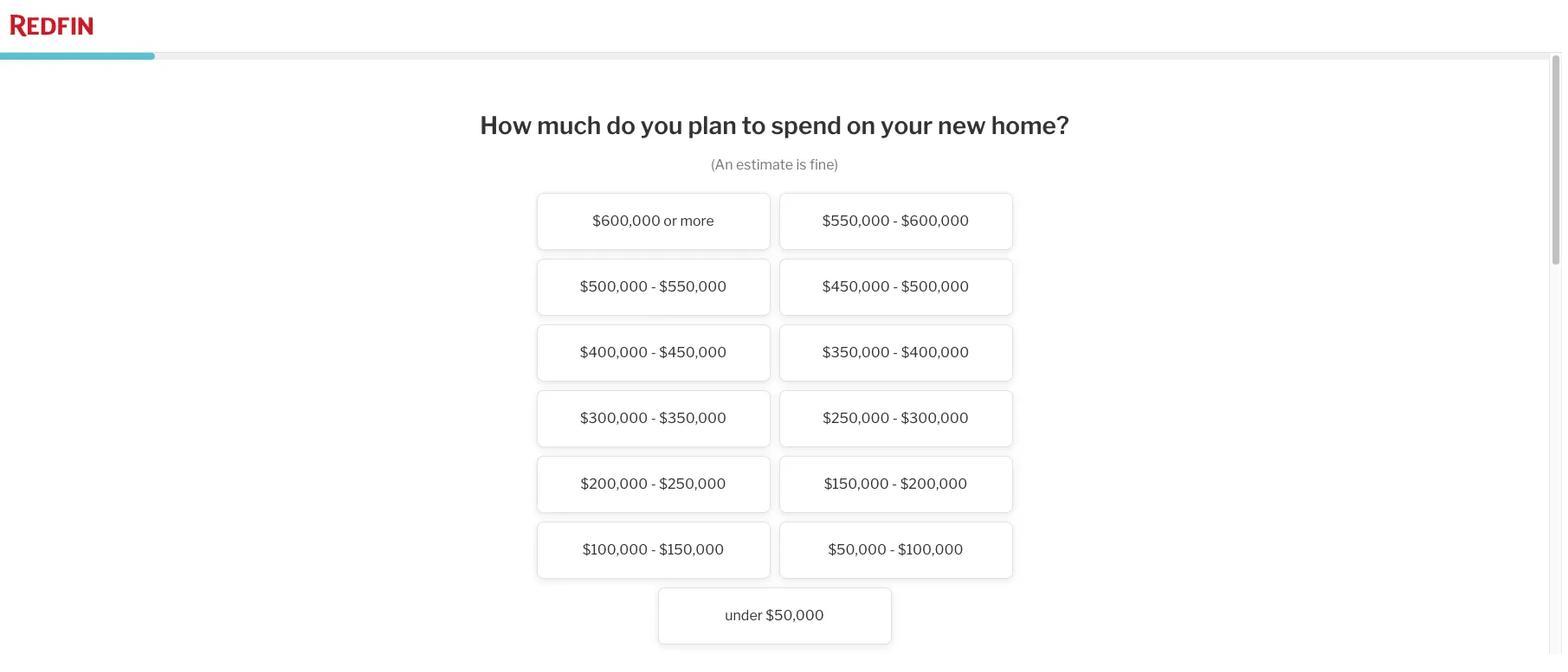 Task type: vqa. For each thing, say whether or not it's contained in the screenshot.
160-
no



Task type: locate. For each thing, give the bounding box(es) containing it.
$350,000 down $400,000 - $450,000 at the bottom
[[659, 410, 727, 427]]

$200,000 - $250,000
[[581, 476, 726, 492]]

$200,000
[[581, 476, 648, 492], [900, 476, 968, 492]]

1 $100,000 from the left
[[583, 542, 648, 558]]

1 $200,000 from the left
[[581, 476, 648, 492]]

0 horizontal spatial $500,000
[[580, 279, 648, 295]]

1 horizontal spatial $100,000
[[898, 542, 964, 558]]

$150,000 down $200,000 - $250,000
[[659, 542, 724, 558]]

0 horizontal spatial $250,000
[[659, 476, 726, 492]]

- up '$350,000 - $400,000'
[[893, 279, 898, 295]]

0 vertical spatial $250,000
[[823, 410, 890, 427]]

plan
[[688, 111, 737, 140]]

0 horizontal spatial $50,000
[[766, 608, 824, 624]]

$300,000 - $350,000
[[580, 410, 727, 427]]

- down $200,000 - $250,000
[[651, 542, 656, 558]]

0 horizontal spatial $600,000
[[593, 213, 661, 229]]

$500,000
[[580, 279, 648, 295], [901, 279, 969, 295]]

1 horizontal spatial $450,000
[[823, 279, 890, 295]]

estimate
[[736, 156, 793, 173]]

$600,000 left or
[[593, 213, 661, 229]]

$450,000 down $500,000 - $550,000 at the left of page
[[659, 344, 727, 361]]

$450,000
[[823, 279, 890, 295], [659, 344, 727, 361]]

do
[[606, 111, 636, 140]]

0 vertical spatial $550,000
[[822, 213, 890, 229]]

how
[[480, 111, 532, 140]]

$600,000
[[593, 213, 661, 229], [901, 213, 969, 229]]

- down $500,000 - $550,000 at the left of page
[[651, 344, 656, 361]]

0 vertical spatial $150,000
[[824, 476, 889, 492]]

1 horizontal spatial $50,000
[[828, 542, 887, 558]]

$400,000
[[580, 344, 648, 361], [901, 344, 969, 361]]

1 vertical spatial $50,000
[[766, 608, 824, 624]]

$500,000 - $550,000
[[580, 279, 727, 295]]

1 $300,000 from the left
[[580, 410, 648, 427]]

1 horizontal spatial $350,000
[[823, 344, 890, 361]]

$100,000 down $200,000 - $250,000
[[583, 542, 648, 558]]

1 vertical spatial $150,000
[[659, 542, 724, 558]]

spend
[[771, 111, 842, 140]]

$300,000
[[580, 410, 648, 427], [901, 410, 969, 427]]

0 horizontal spatial $200,000
[[581, 476, 648, 492]]

new home?
[[938, 111, 1070, 140]]

- for $500,000
[[651, 279, 656, 295]]

$550,000
[[822, 213, 890, 229], [659, 279, 727, 295]]

- down the $150,000 - $200,000 at the bottom
[[890, 542, 895, 558]]

$150,000 up $50,000 - $100,000
[[824, 476, 889, 492]]

is fine)
[[796, 156, 838, 173]]

$450,000 up '$350,000 - $400,000'
[[823, 279, 890, 295]]

$350,000 - $400,000
[[823, 344, 969, 361]]

1 horizontal spatial $200,000
[[900, 476, 968, 492]]

(an estimate is fine)
[[711, 156, 838, 173]]

(an
[[711, 156, 733, 173]]

- up $400,000 - $450,000 at the bottom
[[651, 279, 656, 295]]

$50,000 - $100,000
[[828, 542, 964, 558]]

$100,000
[[583, 542, 648, 558], [898, 542, 964, 558]]

2 $300,000 from the left
[[901, 410, 969, 427]]

1 $400,000 from the left
[[580, 344, 648, 361]]

$550,000 down is fine)
[[822, 213, 890, 229]]

$550,000 down more
[[659, 279, 727, 295]]

2 $600,000 from the left
[[901, 213, 969, 229]]

- down '$350,000 - $400,000'
[[893, 410, 898, 427]]

1 horizontal spatial $600,000
[[901, 213, 969, 229]]

$50,000
[[828, 542, 887, 558], [766, 608, 824, 624]]

$200,000 down $250,000 - $300,000
[[900, 476, 968, 492]]

$250,000 down $300,000 - $350,000
[[659, 476, 726, 492]]

1 horizontal spatial $300,000
[[901, 410, 969, 427]]

1 horizontal spatial $500,000
[[901, 279, 969, 295]]

1 horizontal spatial $400,000
[[901, 344, 969, 361]]

$100,000 - $150,000
[[583, 542, 724, 558]]

$250,000
[[823, 410, 890, 427], [659, 476, 726, 492]]

1 vertical spatial $450,000
[[659, 344, 727, 361]]

$400,000 up $300,000 - $350,000
[[580, 344, 648, 361]]

$300,000 up $200,000 - $250,000
[[580, 410, 648, 427]]

you
[[641, 111, 683, 140]]

- up $50,000 - $100,000
[[892, 476, 897, 492]]

- for $550,000
[[893, 213, 898, 229]]

$350,000
[[823, 344, 890, 361], [659, 410, 727, 427]]

$50,000 down the $150,000 - $200,000 at the bottom
[[828, 542, 887, 558]]

$200,000 down $300,000 - $350,000
[[581, 476, 648, 492]]

2 $500,000 from the left
[[901, 279, 969, 295]]

$500,000 up '$350,000 - $400,000'
[[901, 279, 969, 295]]

$400,000 up $250,000 - $300,000
[[901, 344, 969, 361]]

0 horizontal spatial $300,000
[[580, 410, 648, 427]]

0 horizontal spatial $350,000
[[659, 410, 727, 427]]

- for $150,000
[[892, 476, 897, 492]]

- down $400,000 - $450,000 at the bottom
[[651, 410, 656, 427]]

0 vertical spatial $50,000
[[828, 542, 887, 558]]

-
[[893, 213, 898, 229], [651, 279, 656, 295], [893, 279, 898, 295], [651, 344, 656, 361], [893, 344, 898, 361], [651, 410, 656, 427], [893, 410, 898, 427], [651, 476, 656, 492], [892, 476, 897, 492], [651, 542, 656, 558], [890, 542, 895, 558]]

$150,000
[[824, 476, 889, 492], [659, 542, 724, 558]]

0 horizontal spatial $400,000
[[580, 344, 648, 361]]

$50,000 right under
[[766, 608, 824, 624]]

0 horizontal spatial $150,000
[[659, 542, 724, 558]]

$400,000 - $450,000
[[580, 344, 727, 361]]

0 horizontal spatial $450,000
[[659, 344, 727, 361]]

$350,000 down $450,000 - $500,000
[[823, 344, 890, 361]]

$300,000 up the $150,000 - $200,000 at the bottom
[[901, 410, 969, 427]]

$600,000 up $450,000 - $500,000
[[901, 213, 969, 229]]

2 $200,000 from the left
[[900, 476, 968, 492]]

$250,000 down '$350,000 - $400,000'
[[823, 410, 890, 427]]

$150,000 - $200,000
[[824, 476, 968, 492]]

0 vertical spatial $450,000
[[823, 279, 890, 295]]

0 horizontal spatial $100,000
[[583, 542, 648, 558]]

$100,000 down the $150,000 - $200,000 at the bottom
[[898, 542, 964, 558]]

- down $450,000 - $500,000
[[893, 344, 898, 361]]

- for $100,000
[[651, 542, 656, 558]]

0 horizontal spatial $550,000
[[659, 279, 727, 295]]

- up $450,000 - $500,000
[[893, 213, 898, 229]]

- for $50,000
[[890, 542, 895, 558]]

- for $300,000
[[651, 410, 656, 427]]

$500,000 down $600,000 or more
[[580, 279, 648, 295]]

$450,000 - $500,000
[[823, 279, 969, 295]]

- down $300,000 - $350,000
[[651, 476, 656, 492]]

- for $250,000
[[893, 410, 898, 427]]



Task type: describe. For each thing, give the bounding box(es) containing it.
2 $400,000 from the left
[[901, 344, 969, 361]]

1 vertical spatial $550,000
[[659, 279, 727, 295]]

- for $400,000
[[651, 344, 656, 361]]

2 $100,000 from the left
[[898, 542, 964, 558]]

or
[[664, 213, 677, 229]]

0 vertical spatial $350,000
[[823, 344, 890, 361]]

1 horizontal spatial $150,000
[[824, 476, 889, 492]]

more
[[680, 213, 714, 229]]

how much do you plan to spend on your new home?
[[480, 111, 1070, 140]]

- for $200,000
[[651, 476, 656, 492]]

much
[[537, 111, 601, 140]]

1 $600,000 from the left
[[593, 213, 661, 229]]

under
[[725, 608, 763, 624]]

1 $500,000 from the left
[[580, 279, 648, 295]]

1 vertical spatial $350,000
[[659, 410, 727, 427]]

under $50,000
[[725, 608, 824, 624]]

$550,000 - $600,000
[[822, 213, 969, 229]]

your
[[881, 111, 933, 140]]

$250,000 - $300,000
[[823, 410, 969, 427]]

- for $450,000
[[893, 279, 898, 295]]

on
[[847, 111, 876, 140]]

how much do you plan to spend on your new home? option group
[[428, 193, 1121, 654]]

1 horizontal spatial $250,000
[[823, 410, 890, 427]]

1 vertical spatial $250,000
[[659, 476, 726, 492]]

$600,000 or more
[[593, 213, 714, 229]]

to
[[742, 111, 766, 140]]

- for $350,000
[[893, 344, 898, 361]]

1 horizontal spatial $550,000
[[822, 213, 890, 229]]



